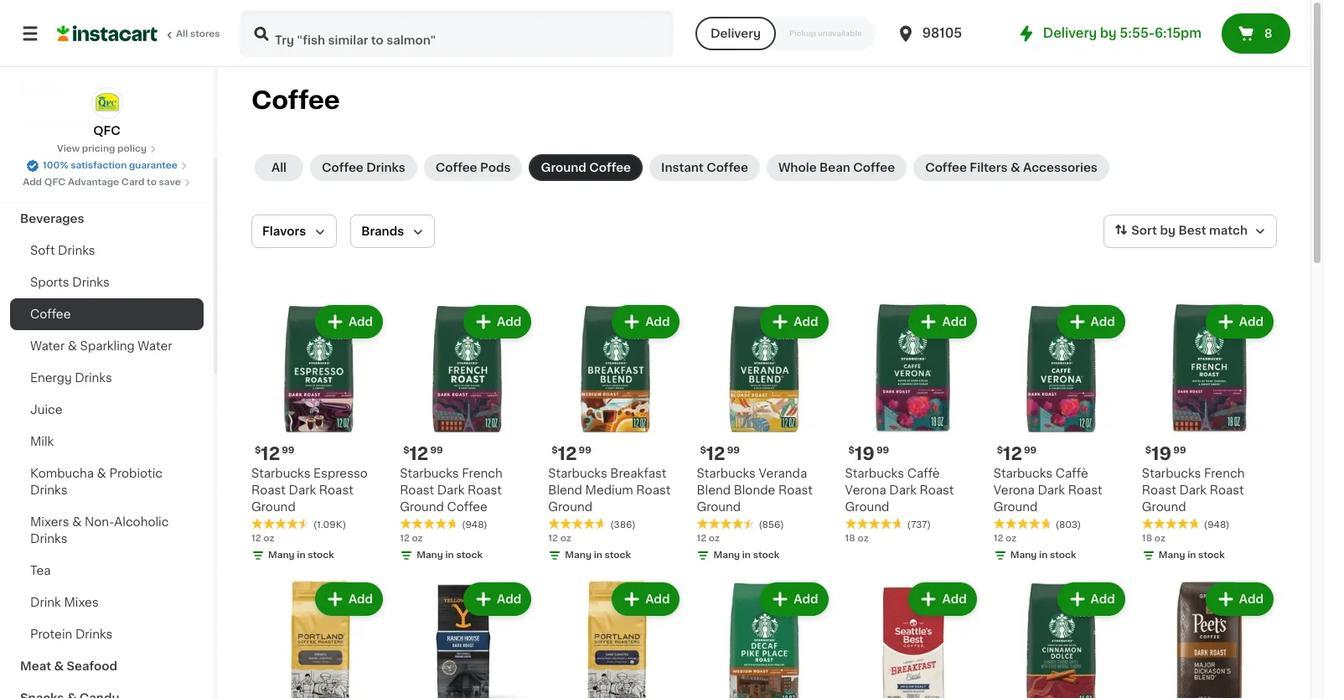 Task type: locate. For each thing, give the bounding box(es) containing it.
stock for starbucks french roast dark roast ground
[[1198, 551, 1225, 560]]

stock for starbucks veranda blend blonde roast ground
[[753, 551, 780, 560]]

6 in from the left
[[1188, 551, 1196, 560]]

1 starbucks from the left
[[251, 468, 310, 479]]

caffè
[[907, 468, 940, 479], [1056, 468, 1088, 479]]

french for 19
[[1204, 468, 1245, 479]]

starbucks inside starbucks french roast dark roast ground coffee
[[400, 468, 459, 479]]

blend for blonde
[[697, 484, 731, 496]]

drinks down kombucha
[[30, 484, 68, 496]]

4 many in stock from the left
[[713, 551, 780, 560]]

5 roast from the left
[[636, 484, 671, 496]]

roast inside starbucks veranda blend blonde roast ground
[[778, 484, 813, 496]]

1 horizontal spatial by
[[1160, 225, 1176, 236]]

many in stock down (803)
[[1010, 551, 1076, 560]]

drinks up coffee link
[[72, 277, 110, 288]]

1 horizontal spatial 18 oz
[[1142, 534, 1166, 543]]

coffee drinks
[[322, 162, 405, 173]]

19
[[855, 445, 875, 463], [1152, 445, 1172, 463]]

by right sort
[[1160, 225, 1176, 236]]

1 french from the left
[[462, 468, 503, 479]]

seafood
[[67, 660, 117, 672]]

2 french from the left
[[1204, 468, 1245, 479]]

drinks down water & sparkling water
[[75, 372, 112, 384]]

& for non-
[[72, 516, 82, 528]]

(948) down starbucks french roast dark roast ground
[[1204, 521, 1230, 530]]

1 many in stock from the left
[[268, 551, 334, 560]]

stock down (856) on the right
[[753, 551, 780, 560]]

many in stock down starbucks french roast dark roast ground coffee
[[417, 551, 483, 560]]

recipes
[[20, 85, 69, 97]]

3 roast from the left
[[400, 484, 434, 496]]

4 in from the left
[[742, 551, 751, 560]]

many in stock down (856) on the right
[[713, 551, 780, 560]]

1 horizontal spatial caffè
[[1056, 468, 1088, 479]]

delivery inside delivery by 5:55-6:15pm link
[[1043, 27, 1097, 39]]

starbucks caffè verona dark roast ground for 12
[[994, 468, 1103, 513]]

3 many in stock from the left
[[565, 551, 631, 560]]

2 dark from the left
[[437, 484, 465, 496]]

delivery by 5:55-6:15pm
[[1043, 27, 1202, 39]]

3 many from the left
[[565, 551, 592, 560]]

1 $ 12 99 from the left
[[255, 445, 295, 463]]

7 99 from the left
[[1173, 446, 1186, 455]]

1 caffè from the left
[[907, 468, 940, 479]]

& inside mixers & non-alcoholic drinks
[[72, 516, 82, 528]]

0 vertical spatial all
[[176, 29, 188, 39]]

8
[[1265, 28, 1273, 39]]

10 roast from the left
[[1210, 484, 1244, 496]]

100% satisfaction guarantee
[[43, 161, 178, 170]]

protein
[[30, 628, 72, 640]]

(1.09k)
[[313, 521, 346, 530]]

1 horizontal spatial 19
[[1152, 445, 1172, 463]]

1 in from the left
[[297, 551, 306, 560]]

1 18 from the left
[[845, 534, 855, 543]]

5 starbucks from the left
[[845, 468, 904, 479]]

99
[[282, 446, 295, 455], [430, 446, 443, 455], [579, 446, 591, 455], [727, 446, 740, 455], [877, 446, 889, 455], [1024, 446, 1037, 455], [1173, 446, 1186, 455]]

& right filters
[[1011, 162, 1020, 173]]

4 starbucks from the left
[[697, 468, 756, 479]]

2 12 oz from the left
[[400, 534, 423, 543]]

mixes
[[64, 597, 99, 608]]

18 oz for starbucks caffè verona dark roast ground
[[845, 534, 869, 543]]

delivery by 5:55-6:15pm link
[[1016, 23, 1202, 44]]

drinks for protein drinks
[[75, 628, 113, 640]]

(737)
[[907, 521, 931, 530]]

1 (948) from the left
[[462, 521, 488, 530]]

4 roast from the left
[[468, 484, 502, 496]]

french
[[462, 468, 503, 479], [1204, 468, 1245, 479]]

by for delivery
[[1100, 27, 1117, 39]]

stock
[[308, 551, 334, 560], [456, 551, 483, 560], [605, 551, 631, 560], [753, 551, 780, 560], [1050, 551, 1076, 560], [1198, 551, 1225, 560]]

★★★★★
[[251, 518, 310, 530], [251, 518, 310, 530], [400, 518, 459, 530], [400, 518, 459, 530], [548, 518, 607, 530], [548, 518, 607, 530], [697, 518, 755, 530], [697, 518, 755, 530], [845, 518, 904, 530], [845, 518, 904, 530], [994, 518, 1052, 530], [994, 518, 1052, 530], [1142, 518, 1201, 530], [1142, 518, 1201, 530]]

starbucks veranda blend blonde roast ground
[[697, 468, 813, 513]]

1 horizontal spatial water
[[138, 340, 172, 352]]

1 horizontal spatial $ 19 99
[[1145, 445, 1186, 463]]

$ 12 99
[[255, 445, 295, 463], [403, 445, 443, 463], [552, 445, 591, 463], [700, 445, 740, 463], [997, 445, 1037, 463]]

(948) for 19
[[1204, 521, 1230, 530]]

blend inside starbucks veranda blend blonde roast ground
[[697, 484, 731, 496]]

98105 button
[[896, 10, 996, 57]]

pricing
[[82, 144, 115, 153]]

0 horizontal spatial caffè
[[907, 468, 940, 479]]

4 many from the left
[[713, 551, 740, 560]]

drinks for soft drinks
[[58, 245, 95, 256]]

2 (948) from the left
[[1204, 521, 1230, 530]]

brands
[[361, 225, 404, 237]]

5 $ 12 99 from the left
[[997, 445, 1037, 463]]

drinks up seafood
[[75, 628, 113, 640]]

18 for starbucks french roast dark roast ground
[[1142, 534, 1152, 543]]

drinks
[[366, 162, 405, 173], [58, 245, 95, 256], [72, 277, 110, 288], [75, 372, 112, 384], [30, 484, 68, 496], [30, 533, 68, 545], [75, 628, 113, 640]]

stock down (803)
[[1050, 551, 1076, 560]]

4 $ 12 99 from the left
[[700, 445, 740, 463]]

1 verona from the left
[[845, 484, 886, 496]]

delivery
[[1043, 27, 1097, 39], [711, 28, 761, 39]]

water up energy
[[30, 340, 65, 352]]

stock for starbucks breakfast blend medium roast ground
[[605, 551, 631, 560]]

6 roast from the left
[[778, 484, 813, 496]]

qfc inside "link"
[[93, 125, 120, 137]]

water right sparkling
[[138, 340, 172, 352]]

6 many from the left
[[1159, 551, 1185, 560]]

dark
[[289, 484, 316, 496], [437, 484, 465, 496], [889, 484, 917, 496], [1038, 484, 1065, 496], [1179, 484, 1207, 496]]

many for starbucks veranda blend blonde roast ground
[[713, 551, 740, 560]]

in for starbucks french roast dark roast ground
[[1188, 551, 1196, 560]]

starbucks caffè verona dark roast ground up (737)
[[845, 468, 954, 513]]

1 dark from the left
[[289, 484, 316, 496]]

$ 12 99 for starbucks espresso roast dark roast ground
[[255, 445, 295, 463]]

3 $ 12 99 from the left
[[552, 445, 591, 463]]

blend left medium
[[548, 484, 582, 496]]

tea link
[[10, 555, 204, 587]]

starbucks caffè verona dark roast ground up (803)
[[994, 468, 1103, 513]]

add button
[[317, 307, 381, 337], [465, 307, 530, 337], [614, 307, 678, 337], [762, 307, 827, 337], [910, 307, 975, 337], [1059, 307, 1124, 337], [1207, 307, 1272, 337], [317, 584, 381, 614], [465, 584, 530, 614], [614, 584, 678, 614], [762, 584, 827, 614], [910, 584, 975, 614], [1059, 584, 1124, 614], [1207, 584, 1272, 614]]

in for starbucks french roast dark roast ground coffee
[[445, 551, 454, 560]]

delivery inside delivery button
[[711, 28, 761, 39]]

$ 12 99 for starbucks veranda blend blonde roast ground
[[700, 445, 740, 463]]

drinks for coffee drinks
[[366, 162, 405, 173]]

ground inside starbucks espresso roast dark roast ground
[[251, 501, 296, 513]]

1 horizontal spatial blend
[[697, 484, 731, 496]]

many in stock for starbucks french roast dark roast ground
[[1159, 551, 1225, 560]]

3 in from the left
[[594, 551, 602, 560]]

5 99 from the left
[[877, 446, 889, 455]]

4 $ from the left
[[700, 446, 706, 455]]

& for probiotic
[[97, 468, 106, 479]]

all up flavors
[[271, 162, 287, 173]]

2 19 from the left
[[1152, 445, 1172, 463]]

ground inside starbucks veranda blend blonde roast ground
[[697, 501, 741, 513]]

drinks up the brands
[[366, 162, 405, 173]]

2 many in stock from the left
[[417, 551, 483, 560]]

blend left blonde
[[697, 484, 731, 496]]

0 vertical spatial by
[[1100, 27, 1117, 39]]

3 stock from the left
[[605, 551, 631, 560]]

1 horizontal spatial (948)
[[1204, 521, 1230, 530]]

2 verona from the left
[[994, 484, 1035, 496]]

many in stock down (386)
[[565, 551, 631, 560]]

& down 100%
[[56, 181, 65, 193]]

& left non-
[[72, 516, 82, 528]]

2 caffè from the left
[[1056, 468, 1088, 479]]

2 $ 19 99 from the left
[[1145, 445, 1186, 463]]

1 horizontal spatial delivery
[[1043, 27, 1097, 39]]

starbucks inside starbucks french roast dark roast ground
[[1142, 468, 1201, 479]]

blend inside starbucks breakfast blend medium roast ground
[[548, 484, 582, 496]]

french inside starbucks french roast dark roast ground coffee
[[462, 468, 503, 479]]

1 vertical spatial qfc
[[44, 178, 66, 187]]

0 horizontal spatial qfc
[[44, 178, 66, 187]]

1 horizontal spatial 18
[[1142, 534, 1152, 543]]

many in stock
[[268, 551, 334, 560], [417, 551, 483, 560], [565, 551, 631, 560], [713, 551, 780, 560], [1010, 551, 1076, 560], [1159, 551, 1225, 560]]

product group
[[251, 302, 386, 566], [400, 302, 535, 566], [548, 302, 683, 566], [697, 302, 832, 566], [845, 302, 980, 546], [994, 302, 1129, 566], [1142, 302, 1277, 566], [251, 579, 386, 698], [400, 579, 535, 698], [548, 579, 683, 698], [697, 579, 832, 698], [845, 579, 980, 698], [994, 579, 1129, 698], [1142, 579, 1277, 698]]

0 horizontal spatial starbucks caffè verona dark roast ground
[[845, 468, 954, 513]]

meat & seafood
[[20, 660, 117, 672]]

0 horizontal spatial by
[[1100, 27, 1117, 39]]

0 horizontal spatial (948)
[[462, 521, 488, 530]]

None search field
[[240, 10, 674, 57]]

many for starbucks french roast dark roast ground
[[1159, 551, 1185, 560]]

coffee drinks link
[[310, 154, 417, 181]]

5 dark from the left
[[1179, 484, 1207, 496]]

veranda
[[759, 468, 807, 479]]

$ 19 99
[[849, 445, 889, 463], [1145, 445, 1186, 463]]

stock down starbucks french roast dark roast ground
[[1198, 551, 1225, 560]]

$ 19 99 for starbucks caffè verona dark roast ground
[[849, 445, 889, 463]]

in for starbucks breakfast blend medium roast ground
[[594, 551, 602, 560]]

all left stores at left
[[176, 29, 188, 39]]

1 many from the left
[[268, 551, 295, 560]]

1 starbucks caffè verona dark roast ground from the left
[[845, 468, 954, 513]]

12 oz for starbucks breakfast blend medium roast ground
[[548, 534, 571, 543]]

1 stock from the left
[[308, 551, 334, 560]]

policy
[[117, 144, 147, 153]]

(948) down starbucks french roast dark roast ground coffee
[[462, 521, 488, 530]]

drinks for energy drinks
[[75, 372, 112, 384]]

dairy & eggs link
[[10, 171, 204, 203]]

mixers
[[30, 516, 69, 528]]

5 oz from the left
[[858, 534, 869, 543]]

& inside meat & seafood link
[[54, 660, 64, 672]]

& up "energy drinks"
[[68, 340, 77, 352]]

2 blend from the left
[[697, 484, 731, 496]]

0 horizontal spatial 18 oz
[[845, 534, 869, 543]]

8 button
[[1222, 13, 1291, 54]]

12 oz for starbucks french roast dark roast ground coffee
[[400, 534, 423, 543]]

dark inside starbucks french roast dark roast ground coffee
[[437, 484, 465, 496]]

dark inside starbucks french roast dark roast ground
[[1179, 484, 1207, 496]]

many for starbucks breakfast blend medium roast ground
[[565, 551, 592, 560]]

1 18 oz from the left
[[845, 534, 869, 543]]

6:15pm
[[1155, 27, 1202, 39]]

ground inside ground coffee link
[[541, 162, 586, 173]]

starbucks breakfast blend medium roast ground
[[548, 468, 671, 513]]

drinks up sports drinks
[[58, 245, 95, 256]]

2 18 oz from the left
[[1142, 534, 1166, 543]]

kombucha & probiotic drinks
[[30, 468, 163, 496]]

& inside water & sparkling water link
[[68, 340, 77, 352]]

filters
[[970, 162, 1008, 173]]

12 oz for starbucks espresso roast dark roast ground
[[251, 534, 274, 543]]

2 in from the left
[[445, 551, 454, 560]]

caffè up (803)
[[1056, 468, 1088, 479]]

18 oz
[[845, 534, 869, 543], [1142, 534, 1166, 543]]

by
[[1100, 27, 1117, 39], [1160, 225, 1176, 236]]

stock down (386)
[[605, 551, 631, 560]]

1 blend from the left
[[548, 484, 582, 496]]

& down the milk link
[[97, 468, 106, 479]]

drinks for sports drinks
[[72, 277, 110, 288]]

5 12 oz from the left
[[994, 534, 1017, 543]]

french for 12
[[462, 468, 503, 479]]

energy drinks
[[30, 372, 112, 384]]

coffee filters & accessories
[[925, 162, 1098, 173]]

2 stock from the left
[[456, 551, 483, 560]]

all
[[176, 29, 188, 39], [271, 162, 287, 173]]

1 19 from the left
[[855, 445, 875, 463]]

qfc down 100%
[[44, 178, 66, 187]]

in
[[297, 551, 306, 560], [445, 551, 454, 560], [594, 551, 602, 560], [742, 551, 751, 560], [1039, 551, 1048, 560], [1188, 551, 1196, 560]]

add qfc advantage card to save
[[23, 178, 181, 187]]

add
[[23, 178, 42, 187], [349, 316, 373, 328], [497, 316, 521, 328], [645, 316, 670, 328], [794, 316, 818, 328], [942, 316, 967, 328], [1091, 316, 1115, 328], [1239, 316, 1264, 328], [349, 593, 373, 605], [497, 593, 521, 605], [645, 593, 670, 605], [794, 593, 818, 605], [942, 593, 967, 605], [1091, 593, 1115, 605], [1239, 593, 1264, 605]]

Best match Sort by field
[[1104, 215, 1277, 248]]

3 starbucks from the left
[[548, 468, 607, 479]]

all inside all link
[[271, 162, 287, 173]]

guarantee
[[129, 161, 178, 170]]

2 $ 12 99 from the left
[[403, 445, 443, 463]]

alcoholic
[[114, 516, 169, 528]]

0 horizontal spatial all
[[176, 29, 188, 39]]

all inside all stores link
[[176, 29, 188, 39]]

french inside starbucks french roast dark roast ground
[[1204, 468, 1245, 479]]

1 vertical spatial all
[[271, 162, 287, 173]]

verona for 19
[[845, 484, 886, 496]]

0 horizontal spatial 18
[[845, 534, 855, 543]]

1 horizontal spatial french
[[1204, 468, 1245, 479]]

18
[[845, 534, 855, 543], [1142, 534, 1152, 543]]

ground inside starbucks french roast dark roast ground coffee
[[400, 501, 444, 513]]

& right meat
[[54, 660, 64, 672]]

satisfaction
[[71, 161, 127, 170]]

0 horizontal spatial delivery
[[711, 28, 761, 39]]

1 12 oz from the left
[[251, 534, 274, 543]]

0 horizontal spatial blend
[[548, 484, 582, 496]]

0 horizontal spatial verona
[[845, 484, 886, 496]]

tea
[[30, 565, 51, 577]]

many in stock down (1.09k) at the bottom left of the page
[[268, 551, 334, 560]]

flavors button
[[251, 215, 337, 248]]

5 many in stock from the left
[[1010, 551, 1076, 560]]

1 horizontal spatial verona
[[994, 484, 1035, 496]]

caffè up (737)
[[907, 468, 940, 479]]

many in stock down starbucks french roast dark roast ground
[[1159, 551, 1225, 560]]

6 many in stock from the left
[[1159, 551, 1225, 560]]

all link
[[255, 154, 303, 181]]

water
[[30, 340, 65, 352], [138, 340, 172, 352]]

best
[[1179, 225, 1206, 236]]

3 $ from the left
[[552, 446, 558, 455]]

0 horizontal spatial $ 19 99
[[849, 445, 889, 463]]

view
[[57, 144, 80, 153]]

12 oz for starbucks caffè verona dark roast ground
[[994, 534, 1017, 543]]

0 horizontal spatial water
[[30, 340, 65, 352]]

1 vertical spatial by
[[1160, 225, 1176, 236]]

2 roast from the left
[[319, 484, 353, 496]]

in for starbucks veranda blend blonde roast ground
[[742, 551, 751, 560]]

drinks inside mixers & non-alcoholic drinks
[[30, 533, 68, 545]]

1 $ from the left
[[255, 446, 261, 455]]

3 12 oz from the left
[[548, 534, 571, 543]]

12 oz for starbucks veranda blend blonde roast ground
[[697, 534, 720, 543]]

6 stock from the left
[[1198, 551, 1225, 560]]

stock down (1.09k) at the bottom left of the page
[[308, 551, 334, 560]]

100% satisfaction guarantee button
[[26, 156, 188, 173]]

8 roast from the left
[[1068, 484, 1103, 496]]

by inside field
[[1160, 225, 1176, 236]]

& inside kombucha & probiotic drinks
[[97, 468, 106, 479]]

& inside 'dairy & eggs' link
[[56, 181, 65, 193]]

1 $ 19 99 from the left
[[849, 445, 889, 463]]

5 stock from the left
[[1050, 551, 1076, 560]]

6 99 from the left
[[1024, 446, 1037, 455]]

2 water from the left
[[138, 340, 172, 352]]

4 stock from the left
[[753, 551, 780, 560]]

starbucks french roast dark roast ground
[[1142, 468, 1245, 513]]

1 horizontal spatial qfc
[[93, 125, 120, 137]]

(856)
[[759, 521, 784, 530]]

whole bean coffee
[[778, 162, 895, 173]]

accessories
[[1023, 162, 1098, 173]]

2 $ from the left
[[403, 446, 409, 455]]

2 starbucks caffè verona dark roast ground from the left
[[994, 468, 1103, 513]]

5 $ from the left
[[849, 446, 855, 455]]

0 horizontal spatial french
[[462, 468, 503, 479]]

2 starbucks from the left
[[400, 468, 459, 479]]

7 starbucks from the left
[[1142, 468, 1201, 479]]

kombucha
[[30, 468, 94, 479]]

ground
[[541, 162, 586, 173], [251, 501, 296, 513], [400, 501, 444, 513], [548, 501, 592, 513], [697, 501, 741, 513], [845, 501, 889, 513], [994, 501, 1038, 513], [1142, 501, 1186, 513]]

many in stock for starbucks caffè verona dark roast ground
[[1010, 551, 1076, 560]]

by left 5:55-
[[1100, 27, 1117, 39]]

2 18 from the left
[[1142, 534, 1152, 543]]

probiotic
[[109, 468, 163, 479]]

0 horizontal spatial 19
[[855, 445, 875, 463]]

whole bean coffee link
[[767, 154, 907, 181]]

stock down starbucks french roast dark roast ground coffee
[[456, 551, 483, 560]]

4 12 oz from the left
[[697, 534, 720, 543]]

5 in from the left
[[1039, 551, 1048, 560]]

many in stock for starbucks espresso roast dark roast ground
[[268, 551, 334, 560]]

many in stock for starbucks french roast dark roast ground coffee
[[417, 551, 483, 560]]

drinks inside kombucha & probiotic drinks
[[30, 484, 68, 496]]

1 horizontal spatial starbucks caffè verona dark roast ground
[[994, 468, 1103, 513]]

5 many from the left
[[1010, 551, 1037, 560]]

oz
[[263, 534, 274, 543], [412, 534, 423, 543], [560, 534, 571, 543], [709, 534, 720, 543], [858, 534, 869, 543], [1006, 534, 1017, 543], [1155, 534, 1166, 543]]

drinks down mixers
[[30, 533, 68, 545]]

1 horizontal spatial all
[[271, 162, 287, 173]]

roast inside starbucks breakfast blend medium roast ground
[[636, 484, 671, 496]]

0 vertical spatial qfc
[[93, 125, 120, 137]]

12
[[261, 445, 280, 463], [409, 445, 429, 463], [558, 445, 577, 463], [706, 445, 725, 463], [1003, 445, 1022, 463], [251, 534, 261, 543], [400, 534, 410, 543], [548, 534, 558, 543], [697, 534, 707, 543], [994, 534, 1003, 543]]

3 dark from the left
[[889, 484, 917, 496]]

2 many from the left
[[417, 551, 443, 560]]

qfc up view pricing policy "link"
[[93, 125, 120, 137]]

$ 12 99 for starbucks caffè verona dark roast ground
[[997, 445, 1037, 463]]

9 roast from the left
[[1142, 484, 1176, 496]]



Task type: vqa. For each thing, say whether or not it's contained in the screenshot.
the leftmost need
no



Task type: describe. For each thing, give the bounding box(es) containing it.
all for all stores
[[176, 29, 188, 39]]

beverages link
[[10, 203, 204, 235]]

$ 19 99 for starbucks french roast dark roast ground
[[1145, 445, 1186, 463]]

(803)
[[1056, 521, 1081, 530]]

1 water from the left
[[30, 340, 65, 352]]

delivery for delivery by 5:55-6:15pm
[[1043, 27, 1097, 39]]

sparkling
[[80, 340, 135, 352]]

in for starbucks caffè verona dark roast ground
[[1039, 551, 1048, 560]]

starbucks caffè verona dark roast ground for 19
[[845, 468, 954, 513]]

many in stock for starbucks breakfast blend medium roast ground
[[565, 551, 631, 560]]

soft drinks
[[30, 245, 95, 256]]

by for sort
[[1160, 225, 1176, 236]]

(948) for 12
[[462, 521, 488, 530]]

meat & seafood link
[[10, 650, 204, 682]]

coffee inside starbucks french roast dark roast ground coffee
[[447, 501, 488, 513]]

starbucks inside starbucks espresso roast dark roast ground
[[251, 468, 310, 479]]

1 oz from the left
[[263, 534, 274, 543]]

many for starbucks caffè verona dark roast ground
[[1010, 551, 1037, 560]]

meat
[[20, 660, 51, 672]]

stock for starbucks espresso roast dark roast ground
[[308, 551, 334, 560]]

& for eggs
[[56, 181, 65, 193]]

2 99 from the left
[[430, 446, 443, 455]]

19 for starbucks french roast dark roast ground
[[1152, 445, 1172, 463]]

save
[[159, 178, 181, 187]]

eggs
[[68, 181, 98, 193]]

& for seafood
[[54, 660, 64, 672]]

coffee filters & accessories link
[[914, 154, 1109, 181]]

ground inside starbucks french roast dark roast ground
[[1142, 501, 1186, 513]]

3 oz from the left
[[560, 534, 571, 543]]

medium
[[585, 484, 633, 496]]

water & sparkling water
[[30, 340, 172, 352]]

instant coffee
[[661, 162, 748, 173]]

starbucks inside starbucks veranda blend blonde roast ground
[[697, 468, 756, 479]]

19 for starbucks caffè verona dark roast ground
[[855, 445, 875, 463]]

sports drinks
[[30, 277, 110, 288]]

energy
[[30, 372, 72, 384]]

18 for starbucks caffè verona dark roast ground
[[845, 534, 855, 543]]

kombucha & probiotic drinks link
[[10, 458, 204, 506]]

coffee link
[[10, 298, 204, 330]]

ground coffee
[[541, 162, 631, 173]]

sports drinks link
[[10, 266, 204, 298]]

coffee pods link
[[424, 154, 522, 181]]

add qfc advantage card to save link
[[23, 176, 191, 189]]

soft drinks link
[[10, 235, 204, 266]]

blend for medium
[[548, 484, 582, 496]]

view pricing policy link
[[57, 142, 157, 156]]

starbucks french roast dark roast ground coffee
[[400, 468, 503, 513]]

sort by
[[1132, 225, 1176, 236]]

to
[[147, 178, 157, 187]]

many in stock for starbucks veranda blend blonde roast ground
[[713, 551, 780, 560]]

7 oz from the left
[[1155, 534, 1166, 543]]

all for all
[[271, 162, 287, 173]]

& inside coffee filters & accessories link
[[1011, 162, 1020, 173]]

delivery button
[[695, 17, 776, 50]]

6 $ from the left
[[997, 446, 1003, 455]]

qfc link
[[91, 87, 123, 139]]

7 roast from the left
[[920, 484, 954, 496]]

blonde
[[734, 484, 775, 496]]

Search field
[[241, 12, 672, 55]]

100%
[[43, 161, 68, 170]]

2 oz from the left
[[412, 534, 423, 543]]

breakfast
[[610, 468, 667, 479]]

juice
[[30, 404, 62, 416]]

instant
[[661, 162, 704, 173]]

drink
[[30, 597, 61, 608]]

1 roast from the left
[[251, 484, 286, 496]]

thanksgiving
[[20, 117, 100, 129]]

3 99 from the left
[[579, 446, 591, 455]]

protein drinks link
[[10, 618, 204, 650]]

bean
[[820, 162, 851, 173]]

milk
[[30, 436, 54, 447]]

dark inside starbucks espresso roast dark roast ground
[[289, 484, 316, 496]]

espresso
[[313, 468, 368, 479]]

service type group
[[695, 17, 876, 50]]

mixers & non-alcoholic drinks link
[[10, 506, 204, 555]]

card
[[121, 178, 144, 187]]

beverages
[[20, 213, 84, 225]]

advantage
[[68, 178, 119, 187]]

98105
[[922, 27, 962, 39]]

stock for starbucks caffè verona dark roast ground
[[1050, 551, 1076, 560]]

$ 12 99 for starbucks french roast dark roast ground coffee
[[403, 445, 443, 463]]

all stores link
[[57, 10, 221, 57]]

dairy & eggs
[[20, 181, 98, 193]]

best match
[[1179, 225, 1248, 236]]

coffee pods
[[436, 162, 511, 173]]

qfc logo image
[[91, 87, 123, 119]]

flavors
[[262, 225, 306, 237]]

drink mixes
[[30, 597, 99, 608]]

(386)
[[610, 521, 636, 530]]

$ 12 99 for starbucks breakfast blend medium roast ground
[[552, 445, 591, 463]]

produce
[[20, 149, 71, 161]]

coffee inside "link"
[[436, 162, 477, 173]]

match
[[1209, 225, 1248, 236]]

4 99 from the left
[[727, 446, 740, 455]]

produce link
[[10, 139, 204, 171]]

sports
[[30, 277, 69, 288]]

milk link
[[10, 426, 204, 458]]

stock for starbucks french roast dark roast ground coffee
[[456, 551, 483, 560]]

instant coffee link
[[650, 154, 760, 181]]

many for starbucks espresso roast dark roast ground
[[268, 551, 295, 560]]

in for starbucks espresso roast dark roast ground
[[297, 551, 306, 560]]

verona for 12
[[994, 484, 1035, 496]]

1 99 from the left
[[282, 446, 295, 455]]

water & sparkling water link
[[10, 330, 204, 362]]

starbucks inside starbucks breakfast blend medium roast ground
[[548, 468, 607, 479]]

stores
[[190, 29, 220, 39]]

4 dark from the left
[[1038, 484, 1065, 496]]

7 $ from the left
[[1145, 446, 1152, 455]]

all stores
[[176, 29, 220, 39]]

starbucks espresso roast dark roast ground
[[251, 468, 368, 513]]

caffè for 19
[[907, 468, 940, 479]]

non-
[[85, 516, 114, 528]]

18 oz for starbucks french roast dark roast ground
[[1142, 534, 1166, 543]]

instacart logo image
[[57, 23, 158, 44]]

dairy
[[20, 181, 53, 193]]

4 oz from the left
[[709, 534, 720, 543]]

6 oz from the left
[[1006, 534, 1017, 543]]

delivery for delivery
[[711, 28, 761, 39]]

ground coffee link
[[529, 154, 643, 181]]

thanksgiving link
[[10, 107, 204, 139]]

caffè for 12
[[1056, 468, 1088, 479]]

many for starbucks french roast dark roast ground coffee
[[417, 551, 443, 560]]

juice link
[[10, 394, 204, 426]]

mixers & non-alcoholic drinks
[[30, 516, 169, 545]]

whole
[[778, 162, 817, 173]]

energy drinks link
[[10, 362, 204, 394]]

ground inside starbucks breakfast blend medium roast ground
[[548, 501, 592, 513]]

brands button
[[350, 215, 435, 248]]

& for sparkling
[[68, 340, 77, 352]]

6 starbucks from the left
[[994, 468, 1053, 479]]

soft
[[30, 245, 55, 256]]



